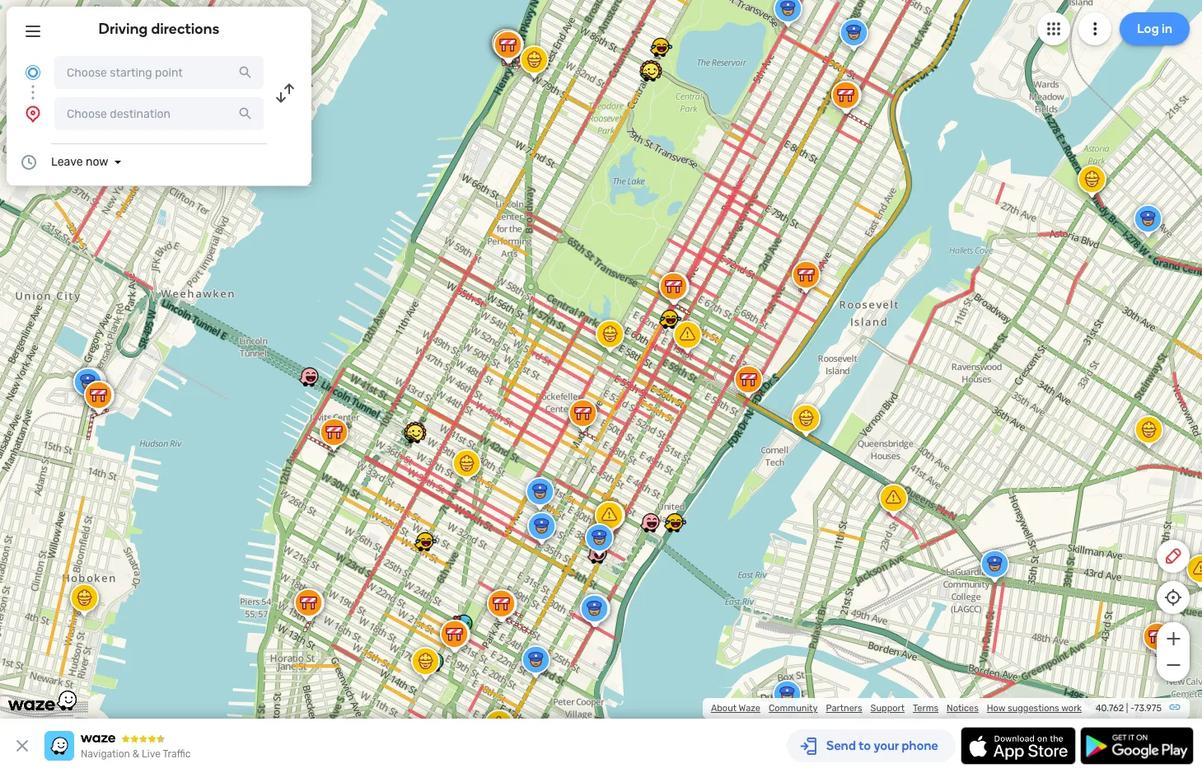 Task type: locate. For each thing, give the bounding box(es) containing it.
|
[[1127, 703, 1129, 714]]

73.975
[[1135, 703, 1162, 714]]

&
[[133, 749, 139, 760]]

Choose starting point text field
[[54, 56, 264, 89]]

community link
[[769, 703, 818, 714]]

40.762 | -73.975
[[1096, 703, 1162, 714]]

how suggestions work link
[[987, 703, 1082, 714]]

leave now
[[51, 155, 108, 169]]

zoom out image
[[1164, 655, 1184, 675]]

now
[[86, 155, 108, 169]]

live
[[142, 749, 161, 760]]

traffic
[[163, 749, 191, 760]]

navigation
[[81, 749, 130, 760]]

support
[[871, 703, 905, 714]]

leave
[[51, 155, 83, 169]]

terms
[[913, 703, 939, 714]]

40.762
[[1096, 703, 1125, 714]]

notices link
[[947, 703, 979, 714]]

partners link
[[826, 703, 863, 714]]

about
[[711, 703, 737, 714]]

clock image
[[19, 153, 39, 172]]

suggestions
[[1008, 703, 1060, 714]]

community
[[769, 703, 818, 714]]

notices
[[947, 703, 979, 714]]

about waze link
[[711, 703, 761, 714]]

Choose destination text field
[[54, 97, 264, 130]]

partners
[[826, 703, 863, 714]]



Task type: describe. For each thing, give the bounding box(es) containing it.
how
[[987, 703, 1006, 714]]

zoom in image
[[1164, 629, 1184, 649]]

driving directions
[[99, 20, 220, 38]]

directions
[[151, 20, 220, 38]]

terms link
[[913, 703, 939, 714]]

driving
[[99, 20, 148, 38]]

x image
[[12, 736, 32, 756]]

about waze community partners support terms notices how suggestions work
[[711, 703, 1082, 714]]

navigation & live traffic
[[81, 749, 191, 760]]

waze
[[739, 703, 761, 714]]

support link
[[871, 703, 905, 714]]

current location image
[[23, 63, 43, 82]]

-
[[1131, 703, 1135, 714]]

work
[[1062, 703, 1082, 714]]

link image
[[1169, 701, 1182, 714]]

location image
[[23, 104, 43, 124]]

pencil image
[[1164, 547, 1184, 566]]



Task type: vqa. For each thing, say whether or not it's contained in the screenshot.
top road closed image
no



